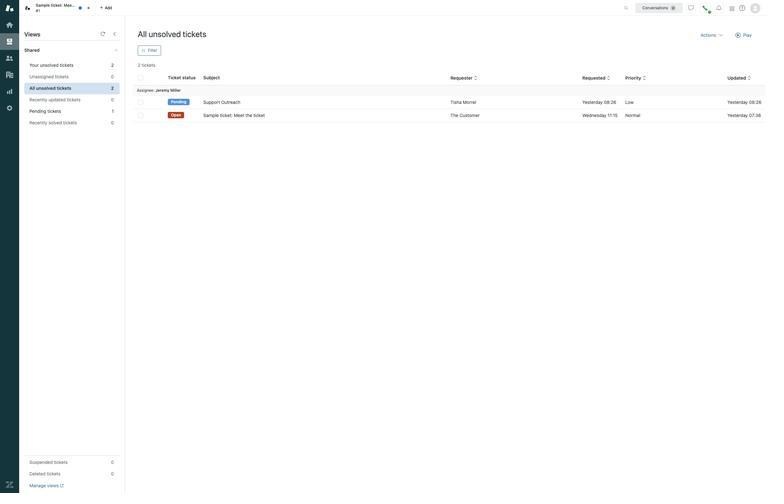 Task type: locate. For each thing, give the bounding box(es) containing it.
2 recently from the top
[[29, 120, 47, 125]]

1 horizontal spatial the
[[246, 113, 252, 118]]

recently up 'pending tickets'
[[29, 97, 47, 102]]

ticket: left close icon on the left top of the page
[[51, 3, 63, 8]]

zendesk support image
[[5, 4, 14, 12]]

zendesk image
[[5, 481, 14, 489]]

0 vertical spatial all unsolved tickets
[[138, 29, 206, 39]]

sample inside sample ticket: meet the ticket #1
[[36, 3, 50, 8]]

2 row from the top
[[133, 109, 765, 122]]

08:26 up 07:36
[[749, 99, 762, 105]]

1 vertical spatial ticket:
[[220, 113, 233, 118]]

1 vertical spatial pending
[[29, 108, 46, 114]]

ticket: inside sample ticket: meet the ticket #1
[[51, 3, 63, 8]]

2 0 from the top
[[111, 97, 114, 102]]

0 vertical spatial pending
[[171, 100, 186, 104]]

row
[[133, 96, 765, 109], [133, 109, 765, 122]]

tisha morrel
[[451, 99, 476, 105]]

tisha
[[451, 99, 462, 105]]

0 horizontal spatial sample
[[36, 3, 50, 8]]

2
[[111, 62, 114, 68], [138, 62, 140, 68], [111, 85, 114, 91]]

ticket: inside 'sample ticket: meet the ticket' link
[[220, 113, 233, 118]]

shared button
[[19, 41, 108, 60]]

the inside sample ticket: meet the ticket #1
[[74, 3, 80, 8]]

pending up recently solved tickets
[[29, 108, 46, 114]]

1 horizontal spatial yesterday 08:26
[[728, 99, 762, 105]]

deleted tickets
[[29, 471, 60, 476]]

ticket:
[[51, 3, 63, 8], [220, 113, 233, 118]]

recently solved tickets
[[29, 120, 77, 125]]

meet
[[64, 3, 73, 8], [234, 113, 244, 118]]

status
[[182, 75, 196, 80]]

morrel
[[463, 99, 476, 105]]

ticket: for sample ticket: meet the ticket #1
[[51, 3, 63, 8]]

ticket inside sample ticket: meet the ticket #1
[[81, 3, 92, 8]]

all up filter button at the left top
[[138, 29, 147, 39]]

tickets
[[183, 29, 206, 39], [60, 62, 73, 68], [142, 62, 155, 68], [55, 74, 69, 79], [57, 85, 71, 91], [67, 97, 81, 102], [47, 108, 61, 114], [63, 120, 77, 125], [54, 459, 68, 465], [47, 471, 60, 476]]

ticket inside row
[[253, 113, 265, 118]]

unsolved up unassigned tickets
[[40, 62, 59, 68]]

pending for pending tickets
[[29, 108, 46, 114]]

unsolved
[[149, 29, 181, 39], [40, 62, 59, 68], [36, 85, 56, 91]]

open
[[171, 113, 181, 117]]

sample ticket: meet the ticket #1
[[36, 3, 92, 13]]

manage
[[29, 483, 46, 488]]

suspended tickets
[[29, 459, 68, 465]]

sample up #1
[[36, 3, 50, 8]]

2 up 1
[[111, 85, 114, 91]]

ticket
[[168, 75, 181, 80]]

1 vertical spatial unsolved
[[40, 62, 59, 68]]

yesterday 08:26 up "wednesday 11:15" at top right
[[583, 99, 616, 105]]

ticket
[[81, 3, 92, 8], [253, 113, 265, 118]]

yesterday left 07:36
[[728, 113, 748, 118]]

admin image
[[5, 104, 14, 112]]

1 horizontal spatial meet
[[234, 113, 244, 118]]

all unsolved tickets down unassigned tickets
[[29, 85, 71, 91]]

0 for deleted tickets
[[111, 471, 114, 476]]

updated button
[[728, 75, 751, 81]]

ticket: down support outreach link
[[220, 113, 233, 118]]

row containing support outreach
[[133, 96, 765, 109]]

jeremy
[[156, 88, 169, 93]]

manage views link
[[29, 483, 64, 489]]

0 for suspended tickets
[[111, 459, 114, 465]]

recently
[[29, 97, 47, 102], [29, 120, 47, 125]]

0 vertical spatial sample
[[36, 3, 50, 8]]

0 for unassigned tickets
[[111, 74, 114, 79]]

1 vertical spatial all unsolved tickets
[[29, 85, 71, 91]]

meet left close icon on the left top of the page
[[64, 3, 73, 8]]

yesterday 08:26
[[583, 99, 616, 105], [728, 99, 762, 105]]

ticket status
[[168, 75, 196, 80]]

filter
[[148, 48, 157, 53]]

customers image
[[5, 54, 14, 62]]

2 down collapse views pane image
[[111, 62, 114, 68]]

0 horizontal spatial ticket
[[81, 3, 92, 8]]

yesterday 08:26 up yesterday 07:36
[[728, 99, 762, 105]]

0 horizontal spatial yesterday 08:26
[[583, 99, 616, 105]]

ticket for sample ticket: meet the ticket
[[253, 113, 265, 118]]

08:26
[[604, 99, 616, 105], [749, 99, 762, 105]]

sample for sample ticket: meet the ticket #1
[[36, 3, 50, 8]]

row down tisha
[[133, 109, 765, 122]]

pending inside row
[[171, 100, 186, 104]]

ticket: for sample ticket: meet the ticket
[[220, 113, 233, 118]]

sample
[[36, 3, 50, 8], [203, 113, 219, 118]]

pending down miller
[[171, 100, 186, 104]]

0 vertical spatial ticket:
[[51, 3, 63, 8]]

meet inside sample ticket: meet the ticket #1
[[64, 3, 73, 8]]

5 0 from the top
[[111, 471, 114, 476]]

0 horizontal spatial the
[[74, 3, 80, 8]]

the
[[74, 3, 80, 8], [246, 113, 252, 118]]

1 0 from the top
[[111, 74, 114, 79]]

tab
[[19, 0, 96, 16]]

1
[[112, 108, 114, 114]]

1 yesterday 08:26 from the left
[[583, 99, 616, 105]]

0 vertical spatial all
[[138, 29, 147, 39]]

recently for recently updated tickets
[[29, 97, 47, 102]]

1 vertical spatial all
[[29, 85, 35, 91]]

views
[[24, 31, 40, 38]]

views image
[[5, 37, 14, 46]]

07:36
[[749, 113, 761, 118]]

1 horizontal spatial pending
[[171, 100, 186, 104]]

sample for sample ticket: meet the ticket
[[203, 113, 219, 118]]

requester button
[[451, 75, 478, 81]]

all down unassigned
[[29, 85, 35, 91]]

3 0 from the top
[[111, 120, 114, 125]]

1 vertical spatial recently
[[29, 120, 47, 125]]

0 vertical spatial ticket
[[81, 3, 92, 8]]

shared heading
[[19, 41, 125, 60]]

the
[[451, 113, 459, 118]]

2 yesterday 08:26 from the left
[[728, 99, 762, 105]]

0 horizontal spatial pending
[[29, 108, 46, 114]]

unsolved up filter
[[149, 29, 181, 39]]

wednesday 11:15
[[583, 113, 618, 118]]

sample ticket: meet the ticket
[[203, 113, 265, 118]]

miller
[[170, 88, 181, 93]]

2 for your unsolved tickets
[[111, 62, 114, 68]]

unassigned
[[29, 74, 54, 79]]

play
[[743, 32, 752, 38]]

meet inside row
[[234, 113, 244, 118]]

1 vertical spatial the
[[246, 113, 252, 118]]

all
[[138, 29, 147, 39], [29, 85, 35, 91]]

all unsolved tickets up filter
[[138, 29, 206, 39]]

actions
[[701, 32, 716, 38]]

yesterday up yesterday 07:36
[[728, 99, 748, 105]]

sample down support
[[203, 113, 219, 118]]

unsolved down unassigned tickets
[[36, 85, 56, 91]]

meet down the outreach at the left of the page
[[234, 113, 244, 118]]

row up the
[[133, 96, 765, 109]]

recently down 'pending tickets'
[[29, 120, 47, 125]]

0 horizontal spatial ticket:
[[51, 3, 63, 8]]

get help image
[[740, 5, 745, 11]]

all unsolved tickets
[[138, 29, 206, 39], [29, 85, 71, 91]]

08:26 up "11:15"
[[604, 99, 616, 105]]

support outreach
[[203, 99, 240, 105]]

deleted
[[29, 471, 45, 476]]

0 horizontal spatial 08:26
[[604, 99, 616, 105]]

0 horizontal spatial all unsolved tickets
[[29, 85, 71, 91]]

yesterday for low
[[728, 99, 748, 105]]

outreach
[[221, 99, 240, 105]]

1 vertical spatial meet
[[234, 113, 244, 118]]

the for sample ticket: meet the ticket #1
[[74, 3, 80, 8]]

requested
[[583, 75, 606, 81]]

0 horizontal spatial meet
[[64, 3, 73, 8]]

1 horizontal spatial all
[[138, 29, 147, 39]]

your
[[29, 62, 39, 68]]

2 vertical spatial unsolved
[[36, 85, 56, 91]]

4 0 from the top
[[111, 459, 114, 465]]

1 recently from the top
[[29, 97, 47, 102]]

1 vertical spatial ticket
[[253, 113, 265, 118]]

pending for pending
[[171, 100, 186, 104]]

suspended
[[29, 459, 53, 465]]

yesterday up wednesday
[[583, 99, 603, 105]]

(opens in a new tab) image
[[59, 484, 64, 488]]

unassigned tickets
[[29, 74, 69, 79]]

tab containing sample ticket: meet the ticket
[[19, 0, 96, 16]]

1 horizontal spatial ticket
[[253, 113, 265, 118]]

1 row from the top
[[133, 96, 765, 109]]

normal
[[626, 113, 640, 118]]

add
[[105, 5, 112, 10]]

1 horizontal spatial ticket:
[[220, 113, 233, 118]]

your unsolved tickets
[[29, 62, 73, 68]]

1 horizontal spatial sample
[[203, 113, 219, 118]]

1 horizontal spatial 08:26
[[749, 99, 762, 105]]

1 vertical spatial sample
[[203, 113, 219, 118]]

customer
[[460, 113, 480, 118]]

pending
[[171, 100, 186, 104], [29, 108, 46, 114]]

0 horizontal spatial all
[[29, 85, 35, 91]]

0 vertical spatial recently
[[29, 97, 47, 102]]

0 vertical spatial the
[[74, 3, 80, 8]]

add button
[[96, 0, 116, 16]]

yesterday
[[583, 99, 603, 105], [728, 99, 748, 105], [728, 113, 748, 118]]

0
[[111, 74, 114, 79], [111, 97, 114, 102], [111, 120, 114, 125], [111, 459, 114, 465], [111, 471, 114, 476]]

updated
[[49, 97, 66, 102]]

0 vertical spatial meet
[[64, 3, 73, 8]]

support outreach link
[[203, 99, 240, 106]]



Task type: describe. For each thing, give the bounding box(es) containing it.
play button
[[730, 29, 757, 42]]

ticket for sample ticket: meet the ticket #1
[[81, 3, 92, 8]]

2 tickets
[[138, 62, 155, 68]]

support
[[203, 99, 220, 105]]

filter button
[[138, 45, 161, 56]]

close image
[[85, 5, 92, 11]]

yesterday for normal
[[728, 113, 748, 118]]

views
[[47, 483, 59, 488]]

shared
[[24, 47, 40, 53]]

button displays agent's chat status as invisible. image
[[689, 5, 694, 10]]

priority button
[[626, 75, 646, 81]]

conversations
[[643, 5, 668, 10]]

recently for recently solved tickets
[[29, 120, 47, 125]]

11:15
[[608, 113, 618, 118]]

the customer
[[451, 113, 480, 118]]

zendesk products image
[[730, 6, 734, 11]]

2 for all unsolved tickets
[[111, 85, 114, 91]]

the for sample ticket: meet the ticket
[[246, 113, 252, 118]]

recently updated tickets
[[29, 97, 81, 102]]

actions button
[[696, 29, 729, 42]]

1 horizontal spatial all unsolved tickets
[[138, 29, 206, 39]]

#1
[[36, 8, 40, 13]]

main element
[[0, 0, 19, 493]]

meet for sample ticket: meet the ticket #1
[[64, 3, 73, 8]]

meet for sample ticket: meet the ticket
[[234, 113, 244, 118]]

pending tickets
[[29, 108, 61, 114]]

wednesday
[[583, 113, 607, 118]]

assignee: jeremy miller
[[137, 88, 181, 93]]

requester
[[451, 75, 473, 81]]

low
[[626, 99, 634, 105]]

assignee:
[[137, 88, 154, 93]]

2 08:26 from the left
[[749, 99, 762, 105]]

subject
[[203, 75, 220, 80]]

0 for recently updated tickets
[[111, 97, 114, 102]]

manage views
[[29, 483, 59, 488]]

0 for recently solved tickets
[[111, 120, 114, 125]]

1 08:26 from the left
[[604, 99, 616, 105]]

solved
[[49, 120, 62, 125]]

requested button
[[583, 75, 611, 81]]

0 vertical spatial unsolved
[[149, 29, 181, 39]]

organizations image
[[5, 71, 14, 79]]

notifications image
[[717, 5, 722, 10]]

conversations button
[[636, 3, 683, 13]]

collapse views pane image
[[112, 31, 117, 36]]

2 down filter button at the left top
[[138, 62, 140, 68]]

updated
[[728, 75, 746, 81]]

refresh views pane image
[[100, 31, 106, 36]]

tabs tab list
[[19, 0, 617, 16]]

priority
[[626, 75, 641, 81]]

yesterday 07:36
[[728, 113, 761, 118]]

reporting image
[[5, 87, 14, 96]]

row containing sample ticket: meet the ticket
[[133, 109, 765, 122]]

sample ticket: meet the ticket link
[[203, 112, 265, 119]]

get started image
[[5, 21, 14, 29]]



Task type: vqa. For each thing, say whether or not it's contained in the screenshot.
the topmost Remove Link
no



